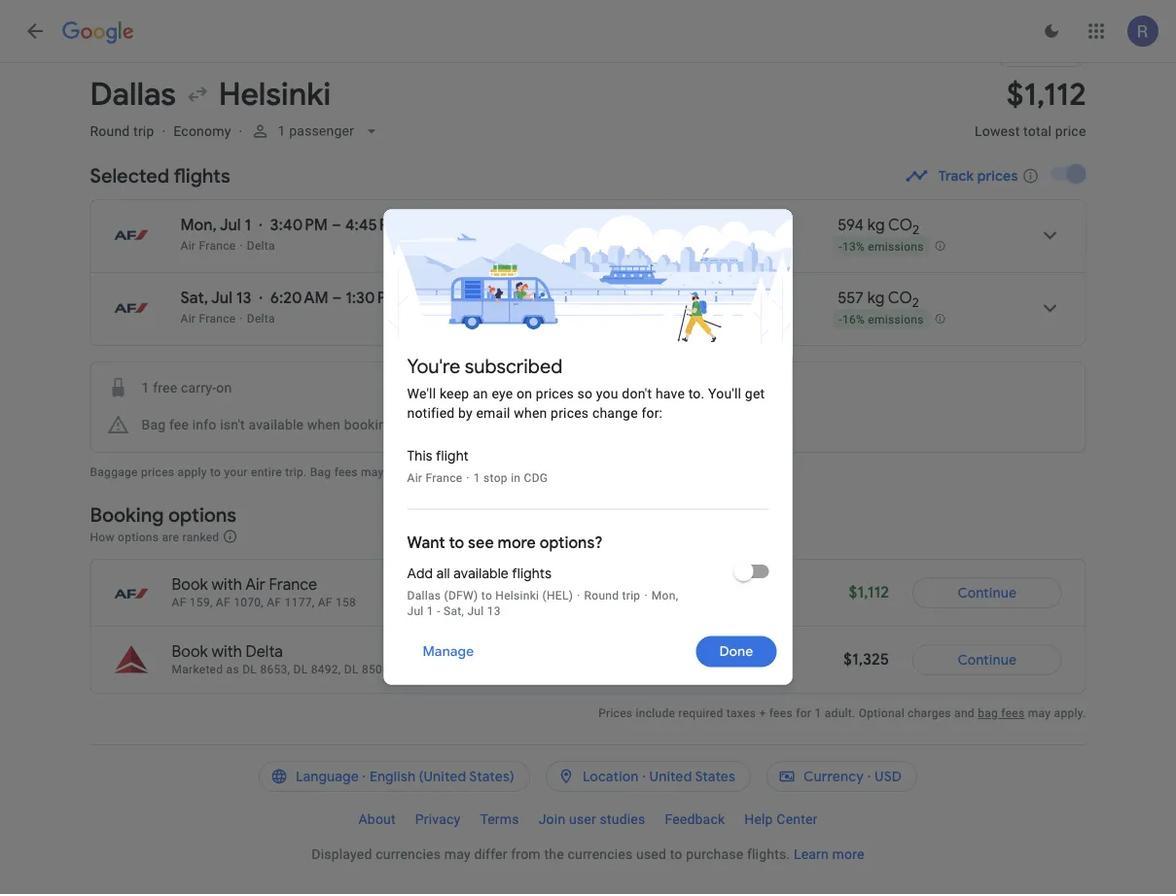 Task type: vqa. For each thing, say whether or not it's contained in the screenshot.
Thu, Feb 1 'Element'
no



Task type: describe. For each thing, give the bounding box(es) containing it.
6:20 am – 1:30 pm
[[270, 288, 400, 308]]

1 dl from the left
[[242, 663, 257, 677]]

bag fees button
[[978, 707, 1025, 721]]

3:40 pm – 4:45 pm +1
[[270, 215, 412, 235]]

1 horizontal spatial round trip
[[584, 589, 640, 603]]

40 for 15 hr 10 min
[[673, 312, 687, 326]]

privacy
[[415, 812, 460, 828]]

1 horizontal spatial more
[[832, 847, 864, 863]]

2 vertical spatial may
[[444, 847, 471, 863]]

charges
[[908, 707, 951, 721]]

include
[[636, 707, 675, 721]]

17 hr 5 min dfw – hel
[[470, 215, 545, 253]]

air down mon, jul 1
[[180, 239, 196, 253]]

- for 557 kg co
[[839, 313, 842, 327]]

1325 US dollars text field
[[843, 650, 889, 670]]

when inside you're subscribed we'll keep an eye on prices so you don't have to. you'll get notified by email when prices change for:
[[514, 406, 547, 422]]

0 horizontal spatial fees
[[334, 466, 358, 480]]

entire
[[251, 466, 282, 480]]

sat, inside mon, jul 1 - sat, jul 13
[[444, 605, 464, 618]]

jul for mon, jul 1
[[220, 215, 241, 235]]

for:
[[641, 406, 663, 422]]

1 inside mon, jul 1 - sat, jul 13
[[427, 605, 434, 618]]

help center link
[[735, 804, 827, 836]]

2 for 557 kg co
[[912, 294, 919, 311]]

info
[[192, 417, 216, 433]]

optional
[[859, 707, 904, 721]]

hr inside the 17 hr 5 min dfw – hel
[[488, 215, 502, 235]]

2 vertical spatial stop
[[484, 471, 508, 485]]

jul down 'dallas (dfw) to helsinki (hel)'
[[467, 605, 484, 618]]

1177,
[[285, 596, 315, 610]]

2 dl from the left
[[293, 663, 308, 677]]

how options are ranked
[[90, 531, 222, 544]]

5
[[506, 215, 515, 235]]

13 inside mon, jul 1 - sat, jul 13
[[487, 605, 501, 618]]

share button
[[997, 44, 1086, 67]]

you'll
[[708, 386, 741, 402]]

2 for 594 kg co
[[912, 221, 919, 238]]

- inside mon, jul 1 - sat, jul 13
[[437, 605, 440, 618]]

adult.
[[825, 707, 855, 721]]

1 horizontal spatial available
[[454, 566, 509, 583]]

flights inside main content
[[174, 163, 230, 188]]

with for marketed
[[212, 642, 242, 662]]

eye
[[492, 386, 513, 402]]

don't
[[622, 386, 652, 402]]

stop for 15 hr 10 min
[[659, 288, 690, 308]]

email
[[476, 406, 510, 422]]

english (united states)
[[370, 768, 514, 786]]

air france for this
[[407, 471, 462, 485]]

learn more about tracked prices image
[[1022, 167, 1039, 185]]

you
[[596, 386, 618, 402]]

policy
[[600, 466, 632, 480]]

jul for sat, jul 13
[[211, 288, 232, 308]]

options?
[[540, 533, 603, 553]]

options for how
[[118, 531, 159, 544]]

france inside book with air france af 159, af 1070, af 1177, af 158
[[269, 575, 317, 595]]

trip inside main content
[[133, 123, 154, 139]]

user
[[569, 812, 596, 828]]

currency
[[803, 768, 864, 786]]

dallas (dfw) to helsinki (hel)
[[407, 589, 573, 603]]

passenger
[[289, 123, 354, 139]]

3 af from the left
[[267, 596, 281, 610]]

(united
[[419, 768, 466, 786]]

privacy link
[[405, 804, 470, 836]]

cdg for 557 kg co
[[713, 312, 738, 326]]

sat, jul 13
[[180, 288, 251, 308]]

required
[[678, 707, 723, 721]]

feedback link
[[655, 804, 735, 836]]

(dfw)
[[444, 589, 478, 603]]

apply
[[178, 466, 207, 480]]

states
[[695, 768, 735, 786]]

mon, for mon, jul 1 - sat, jul 13
[[652, 589, 678, 603]]

terms link
[[470, 804, 529, 836]]

join
[[539, 812, 565, 828]]

list inside main content
[[91, 200, 1085, 345]]

on inside main content
[[216, 380, 232, 396]]

this
[[407, 448, 433, 465]]

notified
[[407, 406, 455, 422]]

cdg for 594 kg co
[[713, 239, 738, 253]]

continue for $1,112
[[958, 585, 1017, 602]]

1 passenger button
[[243, 114, 389, 149]]

flight
[[436, 448, 469, 465]]

carry-
[[181, 380, 216, 396]]

0 vertical spatial more
[[498, 533, 536, 553]]

stop for 17 hr 5 min
[[659, 215, 690, 235]]

1 inside 1 stop 4 hr 40 min cdg
[[649, 215, 655, 235]]

track
[[938, 167, 974, 185]]

trip.
[[285, 466, 307, 480]]

4 dl from the left
[[395, 663, 409, 677]]

book for book with air france
[[172, 575, 208, 595]]

delta inside book with delta marketed as dl 8653, dl 8492, dl 8506, dl 8654
[[246, 642, 283, 662]]

apply.
[[1054, 707, 1086, 721]]

selected flights
[[90, 163, 230, 188]]

10
[[507, 288, 523, 308]]

0 vertical spatial 13
[[236, 288, 251, 308]]

by
[[458, 406, 473, 422]]

0 horizontal spatial bag
[[142, 417, 166, 433]]

france down this flight
[[426, 471, 462, 485]]

prices left apply
[[141, 466, 174, 480]]

co for 594 kg co
[[888, 215, 912, 235]]

lowest
[[975, 123, 1020, 139]]

+
[[759, 707, 766, 721]]

france down sat, jul 13
[[199, 312, 236, 326]]

min inside 1 stop 4 hr 40 min cdg
[[690, 239, 710, 253]]

layover (1 of 1) is a 4 hr 40 min layover at paris charles de gaulle airport in paris. element
[[649, 238, 828, 254]]

hr inside 1 stop 1 hr 40 min cdg
[[659, 312, 670, 326]]

in
[[511, 471, 521, 485]]

add all available flights
[[407, 566, 552, 583]]

share
[[1034, 47, 1070, 64]]

hel inside '15 hr 10 min hel – dfw'
[[470, 312, 492, 326]]

1 stop in cdg
[[474, 471, 548, 485]]

center
[[777, 812, 818, 828]]

emissions for 594 kg co
[[868, 240, 924, 254]]

kg for 594
[[868, 215, 885, 235]]

1 stop flight. element for 17 hr 5 min
[[649, 215, 690, 238]]

1 stop 1 hr 40 min cdg
[[649, 288, 738, 326]]

dallas for dallas
[[90, 74, 176, 114]]

$1,112 lowest total price
[[975, 74, 1086, 139]]

go back image
[[23, 19, 47, 43]]

prices left so at top
[[536, 386, 574, 402]]

15
[[470, 288, 485, 308]]

booking
[[344, 417, 394, 433]]

united
[[649, 768, 692, 786]]

with for france
[[212, 575, 242, 595]]

france down the an
[[448, 417, 490, 433]]

total duration 15 hr 10 min. element
[[470, 288, 649, 311]]

-13% emissions
[[839, 240, 924, 254]]

1 horizontal spatial bag
[[978, 707, 998, 721]]

air inside book with air france af 159, af 1070, af 1177, af 158
[[245, 575, 265, 595]]

states)
[[469, 768, 514, 786]]

8492,
[[311, 663, 341, 677]]

economy
[[173, 123, 231, 139]]

continue for $1,325
[[958, 652, 1017, 669]]

1112 us dollars element
[[1007, 74, 1086, 114]]

-16% emissions
[[839, 313, 924, 327]]

Arrival time: 1:30 PM. text field
[[346, 288, 400, 308]]

air right airport.
[[518, 466, 533, 480]]

1 vertical spatial round
[[584, 589, 619, 603]]

france down mon, jul 1
[[199, 239, 236, 253]]

want
[[407, 533, 445, 553]]

0 horizontal spatial round trip
[[90, 123, 154, 139]]

free
[[153, 380, 177, 396]]

8653,
[[260, 663, 290, 677]]

so
[[577, 386, 593, 402]]

airport.
[[475, 466, 515, 480]]

1 vertical spatial the
[[544, 847, 564, 863]]

3:40 pm
[[270, 215, 328, 235]]

emissions for 557 kg co
[[868, 313, 924, 327]]

air right be at the bottom left of page
[[407, 471, 422, 485]]

track prices
[[938, 167, 1018, 185]]

+1
[[402, 215, 412, 228]]

dfw inside '15 hr 10 min hel – dfw'
[[500, 312, 525, 326]]



Task type: locate. For each thing, give the bounding box(es) containing it.
17
[[470, 215, 484, 235]]

0 horizontal spatial flights
[[174, 163, 230, 188]]

0 horizontal spatial the
[[455, 466, 472, 480]]

0 vertical spatial with
[[397, 417, 424, 433]]

manage
[[423, 643, 474, 661]]

min inside '15 hr 10 min hel – dfw'
[[527, 288, 553, 308]]

0 horizontal spatial  image
[[162, 123, 166, 139]]

1 vertical spatial dfw
[[500, 312, 525, 326]]

change
[[592, 406, 638, 422]]

as
[[226, 663, 239, 677]]

learn more about booking options image
[[222, 529, 238, 545]]

0 vertical spatial mon,
[[180, 215, 217, 235]]

see
[[468, 533, 494, 553]]

1 vertical spatial trip
[[622, 589, 640, 603]]

with up as
[[212, 642, 242, 662]]

2 continue button from the top
[[912, 645, 1062, 676]]

have
[[656, 386, 685, 402]]

0 vertical spatial 2
[[912, 221, 919, 238]]

helsinki inside main content
[[219, 74, 331, 114]]

the right from on the bottom of page
[[544, 847, 564, 863]]

currencies down join user studies link
[[568, 847, 633, 863]]

1 vertical spatial bag
[[310, 466, 331, 480]]

1 horizontal spatial bag
[[310, 466, 331, 480]]

2 kg from the top
[[867, 288, 885, 308]]

 image right 'economy'
[[239, 123, 243, 139]]

0 horizontal spatial dfw
[[470, 239, 495, 253]]

air left by at the top of the page
[[427, 417, 445, 433]]

learn more link
[[794, 847, 864, 863]]

1 vertical spatial hel
[[470, 312, 492, 326]]

co inside 557 kg co 2
[[888, 288, 912, 308]]

dallas inside main content
[[90, 74, 176, 114]]

main content containing dallas
[[90, 28, 1086, 722]]

co inside 594 kg co 2
[[888, 215, 912, 235]]

emissions down 594 kg co 2
[[868, 240, 924, 254]]

0 vertical spatial flights
[[174, 163, 230, 188]]

13
[[236, 288, 251, 308], [487, 605, 501, 618]]

1 af from the left
[[172, 596, 186, 610]]

Departure time: 3:40 PM. text field
[[270, 215, 328, 235]]

0 vertical spatial the
[[455, 466, 472, 480]]

- down all
[[437, 605, 440, 618]]

0 horizontal spatial mon,
[[180, 215, 217, 235]]

trip right (hel) on the bottom left
[[622, 589, 640, 603]]

cdg inside 1 stop 4 hr 40 min cdg
[[713, 239, 738, 253]]

with inside book with delta marketed as dl 8653, dl 8492, dl 8506, dl 8654
[[212, 642, 242, 662]]

min up the to.
[[690, 312, 710, 326]]

flights down 'economy'
[[174, 163, 230, 188]]

jul down mon, jul 1
[[211, 288, 232, 308]]

join user studies link
[[529, 804, 655, 836]]

1112 US dollars text field
[[849, 583, 889, 603]]

1 horizontal spatial options
[[168, 503, 236, 528]]

$1,112 up total
[[1007, 74, 1086, 114]]

0 vertical spatial 1 stop flight. element
[[649, 215, 690, 238]]

1 vertical spatial 2
[[912, 294, 919, 311]]

cdg down the "layover (1 of 1) is a 4 hr 40 min layover at paris charles de gaulle airport in paris." element
[[713, 312, 738, 326]]

None text field
[[975, 74, 1086, 157]]

keep
[[440, 386, 469, 402]]

1 vertical spatial kg
[[867, 288, 885, 308]]

dl
[[242, 663, 257, 677], [293, 663, 308, 677], [344, 663, 359, 677], [395, 663, 409, 677]]

co up -16% emissions
[[888, 288, 912, 308]]

0 horizontal spatial hel
[[470, 312, 492, 326]]

round trip right (hel) on the bottom left
[[584, 589, 640, 603]]

min inside the 17 hr 5 min dfw – hel
[[519, 215, 545, 235]]

1 horizontal spatial fees
[[769, 707, 793, 721]]

to left see
[[449, 533, 464, 553]]

1 vertical spatial more
[[832, 847, 864, 863]]

1 vertical spatial delta
[[247, 312, 275, 326]]

af left 158
[[318, 596, 332, 610]]

0 horizontal spatial when
[[307, 417, 340, 433]]

learn more about booking options element
[[222, 526, 238, 548]]

(hel)
[[542, 589, 573, 603]]

1 kg from the top
[[868, 215, 885, 235]]

2  image from the left
[[239, 123, 243, 139]]

1 continue button from the top
[[912, 578, 1062, 609]]

2 up the -13% emissions
[[912, 221, 919, 238]]

hel down 5
[[503, 239, 525, 253]]

- for 594 kg co
[[839, 240, 842, 254]]

air up 1070,
[[245, 575, 265, 595]]

1 vertical spatial emissions
[[868, 313, 924, 327]]

trip up selected
[[133, 123, 154, 139]]

$1,112 inside the $1,112 lowest total price
[[1007, 74, 1086, 114]]

available inside main content
[[249, 417, 304, 433]]

af
[[172, 596, 186, 610], [216, 596, 230, 610], [267, 596, 281, 610], [318, 596, 332, 610]]

af right '159,'
[[216, 596, 230, 610]]

1 horizontal spatial helsinki
[[495, 589, 539, 603]]

min right 10 at the top of page
[[527, 288, 553, 308]]

stop left in
[[484, 471, 508, 485]]

0 vertical spatial hel
[[503, 239, 525, 253]]

may left be at the bottom left of page
[[361, 466, 384, 480]]

on right eye
[[517, 386, 532, 402]]

0 horizontal spatial sat,
[[180, 288, 208, 308]]

displayed currencies may differ from the currencies used to purchase flights. learn more
[[312, 847, 864, 863]]

0 horizontal spatial options
[[118, 531, 159, 544]]

$1,112 for $1,112 lowest total price
[[1007, 74, 1086, 114]]

an
[[473, 386, 488, 402]]

1 vertical spatial 13
[[487, 605, 501, 618]]

none text field containing $1,112
[[975, 74, 1086, 157]]

2 vertical spatial -
[[437, 605, 440, 618]]

1 vertical spatial $1,112
[[849, 583, 889, 603]]

kg for 557
[[867, 288, 885, 308]]

–
[[332, 215, 341, 235], [495, 239, 503, 253], [332, 288, 342, 308], [492, 312, 500, 326]]

when
[[514, 406, 547, 422], [307, 417, 340, 433]]

1 vertical spatial with
[[212, 575, 242, 595]]

mon,
[[180, 215, 217, 235], [652, 589, 678, 603]]

1 vertical spatial continue
[[958, 652, 1017, 669]]

co up the -13% emissions
[[888, 215, 912, 235]]

1 horizontal spatial 13
[[487, 605, 501, 618]]

helsinki
[[219, 74, 331, 114], [495, 589, 539, 603]]

to left your
[[210, 466, 221, 480]]

bag fee info isn't available when booking with air france
[[142, 417, 490, 433]]

from
[[511, 847, 541, 863]]

more right the learn
[[832, 847, 864, 863]]

594 kg co 2
[[838, 215, 919, 238]]

2 inside 594 kg co 2
[[912, 221, 919, 238]]

available right isn't
[[249, 417, 304, 433]]

bag right trip.
[[310, 466, 331, 480]]

you're subscribed we'll keep an eye on prices so you don't have to. you'll get notified by email when prices change for:
[[407, 355, 765, 422]]

0 vertical spatial round
[[90, 123, 130, 139]]

the right at
[[455, 466, 472, 480]]

0 horizontal spatial 13
[[236, 288, 251, 308]]

2 horizontal spatial fees
[[1001, 707, 1025, 721]]

2 inside 557 kg co 2
[[912, 294, 919, 311]]

air france for sat,
[[180, 312, 236, 326]]

helsinki left (hel) on the bottom left
[[495, 589, 539, 603]]

how
[[90, 531, 115, 544]]

jul down add
[[407, 605, 424, 618]]

1 emissions from the top
[[868, 240, 924, 254]]

return flight on saturday, july 13. leaves helsinki airport at 6:20 am on saturday, july 13 and arrives at dallas/fort worth international airport at 1:30 pm on saturday, july 13. element
[[180, 288, 400, 308]]

hr left 5
[[488, 215, 502, 235]]

book for book with delta
[[172, 642, 208, 662]]

0 vertical spatial sat,
[[180, 288, 208, 308]]

1 horizontal spatial currencies
[[568, 847, 633, 863]]

8654
[[413, 663, 440, 677]]

1 vertical spatial flights
[[512, 566, 552, 583]]

mon, inside mon, jul 1 - sat, jul 13
[[652, 589, 678, 603]]

1 1 stop flight. element from the top
[[649, 215, 690, 238]]

1 vertical spatial options
[[118, 531, 159, 544]]

0 vertical spatial co
[[888, 215, 912, 235]]

Flight numbers AF 159, AF 1070, AF 1177, AF 158 text field
[[172, 596, 356, 610]]

add
[[407, 566, 433, 583]]

$1,112 for $1,112
[[849, 583, 889, 603]]

2 vertical spatial cdg
[[524, 471, 548, 485]]

hr right the 15
[[488, 288, 503, 308]]

1 horizontal spatial flights
[[512, 566, 552, 583]]

0 horizontal spatial currencies
[[376, 847, 441, 863]]

1:30 pm
[[346, 288, 400, 308]]

1 vertical spatial 1 stop flight. element
[[649, 288, 690, 311]]

40 inside 1 stop 1 hr 40 min cdg
[[673, 312, 687, 326]]

co
[[888, 215, 912, 235], [888, 288, 912, 308]]

air france down mon, jul 1
[[180, 239, 236, 253]]

0 vertical spatial available
[[249, 417, 304, 433]]

1 vertical spatial round trip
[[584, 589, 640, 603]]

on up isn't
[[216, 380, 232, 396]]

1 inside 1 passenger "popup button"
[[278, 123, 285, 139]]

to
[[210, 466, 221, 480], [449, 533, 464, 553], [481, 589, 492, 603], [670, 847, 682, 863]]

round trip up selected
[[90, 123, 154, 139]]

3 dl from the left
[[344, 663, 359, 677]]

40
[[673, 239, 687, 253], [673, 312, 687, 326]]

1 horizontal spatial the
[[544, 847, 564, 863]]

air france for mon,
[[180, 239, 236, 253]]

0 horizontal spatial round
[[90, 123, 130, 139]]

0 vertical spatial may
[[361, 466, 384, 480]]

the
[[455, 466, 472, 480], [544, 847, 564, 863]]

1 horizontal spatial on
[[517, 386, 532, 402]]

round right (hel) on the bottom left
[[584, 589, 619, 603]]

book inside book with air france af 159, af 1070, af 1177, af 158
[[172, 575, 208, 595]]

1 vertical spatial stop
[[659, 288, 690, 308]]

when left booking
[[307, 417, 340, 433]]

sat,
[[180, 288, 208, 308], [444, 605, 464, 618]]

kg up -16% emissions
[[867, 288, 885, 308]]

1 book from the top
[[172, 575, 208, 595]]

13 left 6:20 am
[[236, 288, 251, 308]]

prices left learn more about tracked prices icon
[[977, 167, 1018, 185]]

france right in
[[537, 466, 574, 480]]

Departure time: 6:20 AM. text field
[[270, 288, 328, 308]]

1  image from the left
[[162, 123, 166, 139]]

– inside '15 hr 10 min hel – dfw'
[[492, 312, 500, 326]]

min right 5
[[519, 215, 545, 235]]

15 hr 10 min hel – dfw
[[470, 288, 553, 326]]

1 vertical spatial dallas
[[407, 589, 441, 603]]

stop
[[659, 215, 690, 235], [659, 288, 690, 308], [484, 471, 508, 485]]

1 40 from the top
[[673, 239, 687, 253]]

af left '159,'
[[172, 596, 186, 610]]

delta for 3:40 pm – 4:45 pm +1
[[247, 239, 275, 253]]

emissions down 557 kg co 2
[[868, 313, 924, 327]]

delta up 8653,
[[246, 642, 283, 662]]

language
[[296, 768, 359, 786]]

557
[[838, 288, 864, 308]]

get
[[745, 386, 765, 402]]

dl right 8653,
[[293, 663, 308, 677]]

1 stop 4 hr 40 min cdg
[[649, 215, 738, 253]]

1 vertical spatial may
[[1028, 707, 1051, 721]]

co for 557 kg co
[[888, 288, 912, 308]]

bag left fee
[[142, 417, 166, 433]]

air france
[[180, 239, 236, 253], [180, 312, 236, 326], [407, 471, 462, 485]]

-
[[839, 240, 842, 254], [839, 313, 842, 327], [437, 605, 440, 618]]

prices include required taxes + fees for 1 adult. optional charges and bag fees may apply.
[[598, 707, 1086, 721]]

continue
[[958, 585, 1017, 602], [958, 652, 1017, 669]]

40 inside 1 stop 4 hr 40 min cdg
[[673, 239, 687, 253]]

air down sat, jul 13
[[180, 312, 196, 326]]

0 vertical spatial bag
[[577, 466, 597, 480]]

you're
[[407, 355, 460, 379]]

france
[[199, 239, 236, 253], [199, 312, 236, 326], [448, 417, 490, 433], [537, 466, 574, 480], [426, 471, 462, 485], [269, 575, 317, 595]]

1 horizontal spatial may
[[444, 847, 471, 863]]

dfw down 10 at the top of page
[[500, 312, 525, 326]]

air france down sat, jul 13
[[180, 312, 236, 326]]

round
[[90, 123, 130, 139], [584, 589, 619, 603]]

book
[[172, 575, 208, 595], [172, 642, 208, 662]]

dallas down add
[[407, 589, 441, 603]]

0 vertical spatial options
[[168, 503, 236, 528]]

with inside book with air france af 159, af 1070, af 1177, af 158
[[212, 575, 242, 595]]

delta for 6:20 am – 1:30 pm
[[247, 312, 275, 326]]

1 stop flight. element up 4
[[649, 215, 690, 238]]

help center
[[744, 812, 818, 828]]

594
[[838, 215, 864, 235]]

all
[[436, 566, 450, 583]]

options for booking
[[168, 503, 236, 528]]

0 horizontal spatial may
[[361, 466, 384, 480]]

prices down so at top
[[551, 406, 589, 422]]

min inside 1 stop 1 hr 40 min cdg
[[690, 312, 710, 326]]

flights.
[[747, 847, 790, 863]]

2 40 from the top
[[673, 312, 687, 326]]

Arrival time: 4:45 PM on  Tuesday, July 2. text field
[[345, 215, 412, 235]]

baggage prices apply to your entire trip.  bag fees may be higher at the airport. air france bag policy
[[90, 466, 632, 480]]

1 currencies from the left
[[376, 847, 441, 863]]

1 stop flight. element down 4
[[649, 288, 690, 311]]

round up selected
[[90, 123, 130, 139]]

$1,112 up $1,325
[[849, 583, 889, 603]]

0 horizontal spatial dallas
[[90, 74, 176, 114]]

book up '159,'
[[172, 575, 208, 595]]

 image left 'economy'
[[162, 123, 166, 139]]

displayed
[[312, 847, 372, 863]]

done
[[719, 643, 753, 661]]

2 vertical spatial delta
[[246, 642, 283, 662]]

1 vertical spatial air france
[[180, 312, 236, 326]]

4 af from the left
[[318, 596, 332, 610]]

layover (1 of 1) is a 1 hr 40 min layover at paris charles de gaulle airport in paris. element
[[649, 311, 828, 327]]

– inside the 17 hr 5 min dfw – hel
[[495, 239, 503, 253]]

13 down 'dallas (dfw) to helsinki (hel)'
[[487, 605, 501, 618]]

0 horizontal spatial more
[[498, 533, 536, 553]]

0 vertical spatial round trip
[[90, 123, 154, 139]]

0 vertical spatial emissions
[[868, 240, 924, 254]]

continue button for $1,325
[[912, 645, 1062, 676]]

af left 1177,
[[267, 596, 281, 610]]

40 up the have at the top of the page
[[673, 312, 687, 326]]

jul for mon, jul 1 - sat, jul 13
[[407, 605, 424, 618]]

mon, for mon, jul 1
[[180, 215, 217, 235]]

4
[[649, 239, 656, 253]]

1 vertical spatial mon,
[[652, 589, 678, 603]]

1 horizontal spatial hel
[[503, 239, 525, 253]]

for
[[796, 707, 811, 721]]

more right see
[[498, 533, 536, 553]]

stop up the "layover (1 of 1) is a 4 hr 40 min layover at paris charles de gaulle airport in paris." element
[[659, 215, 690, 235]]

at
[[441, 466, 452, 480]]

available up 'dallas (dfw) to helsinki (hel)'
[[454, 566, 509, 583]]

round inside main content
[[90, 123, 130, 139]]

terms
[[480, 812, 519, 828]]

dallas up 'economy'
[[90, 74, 176, 114]]

dfw down 17
[[470, 239, 495, 253]]

2 1 stop flight. element from the top
[[649, 288, 690, 311]]

sat, down (dfw)
[[444, 605, 464, 618]]

departing flight on monday, july 1. leaves dallas/fort worth international airport at 3:40 pm on monday, july 1 and arrives at helsinki airport at 4:45 pm on tuesday, july 2. element
[[180, 215, 412, 235]]

join user studies
[[539, 812, 645, 828]]

delta down return flight on saturday, july 13. leaves helsinki airport at 6:20 am on saturday, july 13 and arrives at dallas/fort worth international airport at 1:30 pm on saturday, july 13. element
[[247, 312, 275, 326]]

selected
[[90, 163, 169, 188]]

fees left be at the bottom left of page
[[334, 466, 358, 480]]

2
[[912, 221, 919, 238], [912, 294, 919, 311]]

continue button for $1,112
[[912, 578, 1062, 609]]

delta down the departing flight on monday, july 1. leaves dallas/fort worth international airport at 3:40 pm on monday, july 1 and arrives at helsinki airport at 4:45 pm on tuesday, july 2. element at the top
[[247, 239, 275, 253]]

bag right "and"
[[978, 707, 998, 721]]

list
[[91, 200, 1085, 345]]

jul left 3:40 pm
[[220, 215, 241, 235]]

to right used
[[670, 847, 682, 863]]

0 vertical spatial -
[[839, 240, 842, 254]]

helsinki up 1 passenger
[[219, 74, 331, 114]]

may
[[361, 466, 384, 480], [1028, 707, 1051, 721], [444, 847, 471, 863]]

dl left 8654
[[395, 663, 409, 677]]

mon, inside main content
[[180, 215, 217, 235]]

158
[[336, 596, 356, 610]]

hr up the have at the top of the page
[[659, 312, 670, 326]]

Dallas to Helsinki and back text field
[[90, 74, 951, 114]]

book inside book with delta marketed as dl 8653, dl 8492, dl 8506, dl 8654
[[172, 642, 208, 662]]

list containing mon, jul 1
[[91, 200, 1085, 345]]

1 stop flight. element
[[649, 215, 690, 238], [649, 288, 690, 311]]

1 horizontal spatial round
[[584, 589, 619, 603]]

2 continue from the top
[[958, 652, 1017, 669]]

40 right 4
[[673, 239, 687, 253]]

0 horizontal spatial helsinki
[[219, 74, 331, 114]]

1 vertical spatial book
[[172, 642, 208, 662]]

1 horizontal spatial trip
[[622, 589, 640, 603]]

 image
[[162, 123, 166, 139], [239, 123, 243, 139]]

0 vertical spatial dallas
[[90, 74, 176, 114]]

options down the "booking"
[[118, 531, 159, 544]]

stop inside 1 stop 4 hr 40 min cdg
[[659, 215, 690, 235]]

1 vertical spatial sat,
[[444, 605, 464, 618]]

with up 1070,
[[212, 575, 242, 595]]

book up marketed
[[172, 642, 208, 662]]

mon, jul 1 - sat, jul 13
[[407, 589, 678, 618]]

1 horizontal spatial when
[[514, 406, 547, 422]]

hr inside '15 hr 10 min hel – dfw'
[[488, 288, 503, 308]]

on inside you're subscribed we'll keep an eye on prices so you don't have to. you'll get notified by email when prices change for:
[[517, 386, 532, 402]]

fees
[[334, 466, 358, 480], [769, 707, 793, 721], [1001, 707, 1025, 721]]

1 stop flight. element for 15 hr 10 min
[[649, 288, 690, 311]]

ranked
[[182, 531, 219, 544]]

0 vertical spatial bag
[[142, 417, 166, 433]]

to inside main content
[[210, 466, 221, 480]]

booking options
[[90, 503, 236, 528]]

the inside main content
[[455, 466, 472, 480]]

2 emissions from the top
[[868, 313, 924, 327]]

0 horizontal spatial $1,112
[[849, 583, 889, 603]]

kg inside 594 kg co 2
[[868, 215, 885, 235]]

may left apply. in the bottom of the page
[[1028, 707, 1051, 721]]

2 vertical spatial air france
[[407, 471, 462, 485]]

0 vertical spatial stop
[[659, 215, 690, 235]]

0 horizontal spatial on
[[216, 380, 232, 396]]

with down we'll
[[397, 417, 424, 433]]

hel inside the 17 hr 5 min dfw – hel
[[503, 239, 525, 253]]

40 for 17 hr 5 min
[[673, 239, 687, 253]]

0 vertical spatial air france
[[180, 239, 236, 253]]

2 book from the top
[[172, 642, 208, 662]]

to down the add all available flights
[[481, 589, 492, 603]]

bag left policy
[[577, 466, 597, 480]]

hr inside 1 stop 4 hr 40 min cdg
[[659, 239, 670, 253]]

$1,325
[[843, 650, 889, 670]]

- down '594' at the right top of page
[[839, 240, 842, 254]]

hr right 4
[[659, 239, 670, 253]]

2 horizontal spatial may
[[1028, 707, 1051, 721]]

2 af from the left
[[216, 596, 230, 610]]

1 horizontal spatial dallas
[[407, 589, 441, 603]]

stop inside 1 stop 1 hr 40 min cdg
[[659, 288, 690, 308]]

total duration 17 hr 5 min. element
[[470, 215, 649, 238]]

1 horizontal spatial $1,112
[[1007, 74, 1086, 114]]

main content
[[90, 28, 1086, 722]]

sat, down mon, jul 1
[[180, 288, 208, 308]]

usd
[[875, 768, 902, 786]]

price
[[1055, 123, 1086, 139]]

1 horizontal spatial sat,
[[444, 605, 464, 618]]

marketed
[[172, 663, 223, 677]]

dfw inside the 17 hr 5 min dfw – hel
[[470, 239, 495, 253]]

0 vertical spatial $1,112
[[1007, 74, 1086, 114]]

dl right as
[[242, 663, 257, 677]]

2 currencies from the left
[[568, 847, 633, 863]]

france up 1177,
[[269, 575, 317, 595]]

2 vertical spatial with
[[212, 642, 242, 662]]

dallas for dallas (dfw) to helsinki (hel)
[[407, 589, 441, 603]]

kg inside 557 kg co 2
[[867, 288, 885, 308]]

available
[[249, 417, 304, 433], [454, 566, 509, 583]]

cdg inside 1 stop 1 hr 40 min cdg
[[713, 312, 738, 326]]

feedback
[[665, 812, 725, 828]]

1 vertical spatial available
[[454, 566, 509, 583]]

are
[[162, 531, 179, 544]]

with
[[397, 417, 424, 433], [212, 575, 242, 595], [212, 642, 242, 662]]

air france bag policy link
[[518, 466, 632, 480]]

1 vertical spatial co
[[888, 288, 912, 308]]

higher
[[403, 466, 438, 480]]

total
[[1023, 123, 1052, 139]]

0 vertical spatial helsinki
[[219, 74, 331, 114]]

1 vertical spatial continue button
[[912, 645, 1062, 676]]

to.
[[688, 386, 705, 402]]

purchase
[[686, 847, 743, 863]]

1 continue from the top
[[958, 585, 1017, 602]]

stop down 1 stop 4 hr 40 min cdg
[[659, 288, 690, 308]]



